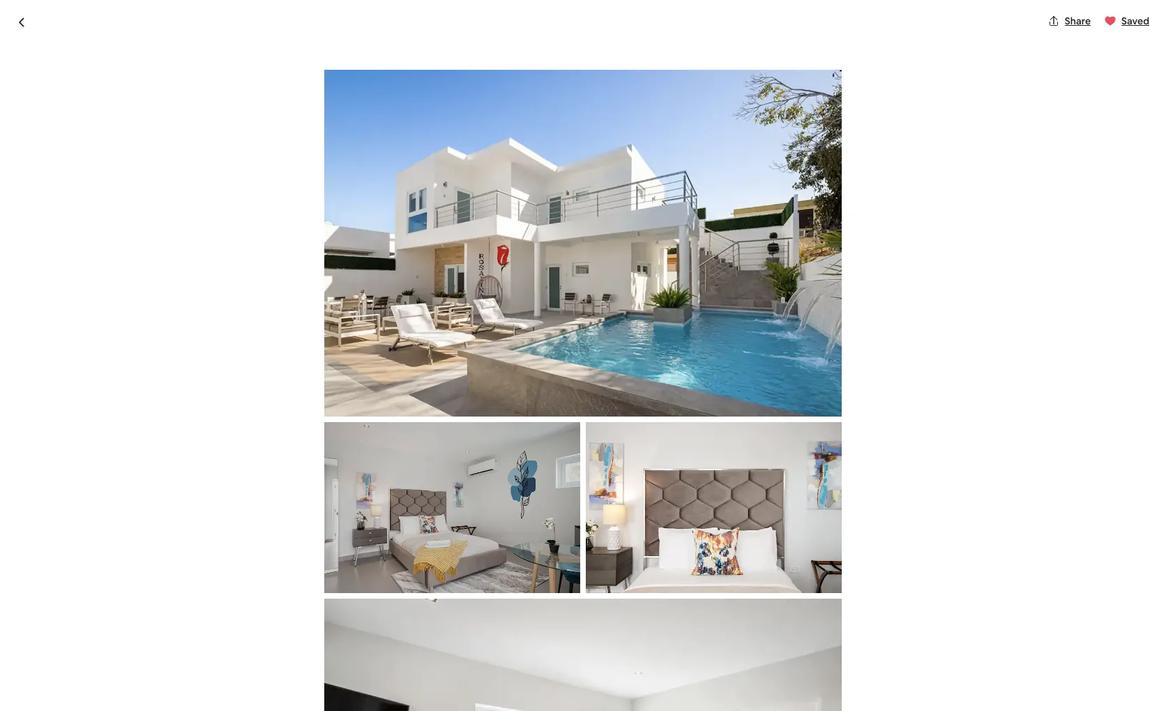Task type: vqa. For each thing, say whether or not it's contained in the screenshot.
2 pools on property | walk to the beach | rosalina ocean park | luxury suite 3 image 4 at the top right of the page
yes



Task type: locate. For each thing, give the bounding box(es) containing it.
antonio and elizabeth is a superhost. learn more about antonio and elizabeth. image
[[609, 537, 649, 576], [609, 537, 649, 576]]

superhost inside 2 pools on property | walk to the beach | rosalina ocean park | luxury suite 3 superhost · san juan, puerto rico
[[311, 101, 358, 114]]

experienced,
[[307, 681, 365, 693]]

0 horizontal spatial |
[[362, 71, 367, 95]]

1 horizontal spatial antonio
[[377, 536, 435, 556]]

0 horizontal spatial the
[[338, 633, 353, 646]]

park
[[672, 71, 710, 95]]

2 | from the left
[[529, 71, 534, 95]]

superhost
[[311, 101, 358, 114], [376, 663, 430, 677]]

dialog
[[0, 0, 1167, 711]]

0 vertical spatial antonio
[[377, 536, 435, 556]]

saved button
[[1100, 9, 1156, 33]]

check yourself in with the lockbox.
[[237, 633, 393, 646]]

rated
[[396, 681, 420, 693]]

total
[[731, 575, 753, 587]]

Start your search search field
[[479, 11, 688, 45]]

superhost down property
[[311, 101, 358, 114]]

san
[[371, 101, 388, 114]]

check
[[237, 633, 266, 646]]

1 vertical spatial the
[[338, 633, 353, 646]]

2 horizontal spatial |
[[714, 71, 718, 95]]

1 horizontal spatial superhost
[[376, 663, 430, 677]]

listing image 2 image
[[325, 422, 581, 593], [325, 422, 581, 593]]

superhost up "rated" on the left bottom of page
[[376, 663, 430, 677]]

0 horizontal spatial antonio
[[237, 663, 279, 677]]

lockbox.
[[355, 633, 393, 646]]

elizabeth
[[306, 663, 354, 677]]

walk
[[371, 71, 413, 95]]

bath
[[364, 560, 388, 575]]

1 vertical spatial superhost
[[376, 663, 430, 677]]

1 horizontal spatial the
[[440, 71, 469, 95]]

antonio up superhosts
[[237, 663, 279, 677]]

12/29/2023 button
[[731, 604, 956, 643]]

antonio up bath
[[377, 536, 435, 556]]

|
[[362, 71, 367, 95], [529, 71, 534, 95], [714, 71, 718, 95]]

juan,
[[390, 101, 415, 114]]

1 horizontal spatial |
[[529, 71, 534, 95]]

on
[[256, 71, 278, 95]]

| up ·
[[362, 71, 367, 95]]

$411 total before taxes
[[731, 554, 812, 587]]

property
[[282, 71, 359, 95]]

taxes
[[788, 575, 812, 587]]

the right with
[[338, 633, 353, 646]]

the inside 2 pools on property | walk to the beach | rosalina ocean park | luxury suite 3 superhost · san juan, puerto rico
[[440, 71, 469, 95]]

the up 'rico'
[[440, 71, 469, 95]]

private
[[326, 560, 362, 575]]

2
[[193, 71, 203, 95]]

3
[[831, 71, 841, 95]]

listing image 3 image
[[586, 422, 842, 593], [586, 422, 842, 593]]

$411
[[731, 554, 762, 574]]

1 vertical spatial antonio
[[237, 663, 279, 677]]

saved
[[1122, 15, 1150, 27]]

beach
[[473, 71, 526, 95]]

1 | from the left
[[362, 71, 367, 95]]

puerto
[[417, 101, 448, 114]]

0 vertical spatial superhost
[[311, 101, 358, 114]]

2 pools on property | walk to the beach | rosalina ocean park | luxury suite 3 image 1 image
[[193, 133, 583, 515]]

by
[[356, 536, 374, 556]]

rosalina
[[538, 71, 608, 95]]

and elizabeth
[[438, 536, 538, 556]]

antonio
[[377, 536, 435, 556], [237, 663, 279, 677]]

yourself
[[268, 633, 304, 646]]

| right beach
[[529, 71, 534, 95]]

listing image 4 image
[[325, 599, 842, 711], [325, 599, 842, 711]]

0 horizontal spatial superhost
[[311, 101, 358, 114]]

share
[[1066, 15, 1091, 27]]

in
[[306, 633, 314, 646]]

| right park
[[714, 71, 718, 95]]

the
[[440, 71, 469, 95], [338, 633, 353, 646]]

hosts.
[[422, 681, 451, 693]]

0 vertical spatial the
[[440, 71, 469, 95]]

2 pools on property | walk to the beach | rosalina ocean park | luxury suite 3 image 4 image
[[784, 133, 974, 324]]

listing image 1 image
[[325, 70, 842, 416], [325, 70, 842, 416]]



Task type: describe. For each thing, give the bounding box(es) containing it.
rico
[[450, 101, 470, 114]]

pools
[[207, 71, 253, 95]]

before
[[755, 575, 786, 587]]

luxury
[[722, 71, 780, 95]]

2 pools on property | walk to the beach | rosalina ocean park | luxury suite 3 image 5 image
[[784, 329, 974, 515]]

antonio and elizabeth is a superhost superhosts are experienced, highly rated hosts.
[[237, 663, 451, 693]]

a
[[367, 663, 373, 677]]

is
[[357, 663, 365, 677]]

dialog containing share
[[0, 0, 1167, 711]]

3 | from the left
[[714, 71, 718, 95]]

antonio inside boutique hotel hosted by antonio and elizabeth 1 private bath
[[377, 536, 435, 556]]

superhosts
[[237, 681, 288, 693]]

share button
[[1043, 9, 1097, 33]]

ocean
[[612, 71, 668, 95]]

12/29/2023
[[739, 622, 790, 635]]

·
[[363, 101, 366, 116]]

boutique
[[193, 536, 258, 556]]

san juan, puerto rico button
[[371, 99, 470, 116]]

antonio inside antonio and elizabeth is a superhost superhosts are experienced, highly rated hosts.
[[237, 663, 279, 677]]

and
[[282, 663, 304, 677]]

2 pools on property | walk to the beach | rosalina ocean park | luxury suite 3 image 3 image
[[589, 329, 779, 515]]

highly
[[367, 681, 394, 693]]

2 pools on property | walk to the beach | rosalina ocean park | luxury suite 3 image 2 image
[[589, 133, 779, 324]]

to
[[417, 71, 436, 95]]

with
[[316, 633, 336, 646]]

superhost inside antonio and elizabeth is a superhost superhosts are experienced, highly rated hosts.
[[376, 663, 430, 677]]

hotel
[[262, 536, 299, 556]]

hosted
[[302, 536, 353, 556]]

1
[[319, 560, 323, 575]]

boutique hotel hosted by antonio and elizabeth 1 private bath
[[193, 536, 538, 575]]

are
[[290, 681, 304, 693]]

suite
[[784, 71, 827, 95]]

2 pools on property | walk to the beach | rosalina ocean park | luxury suite 3 superhost · san juan, puerto rico
[[193, 71, 841, 116]]



